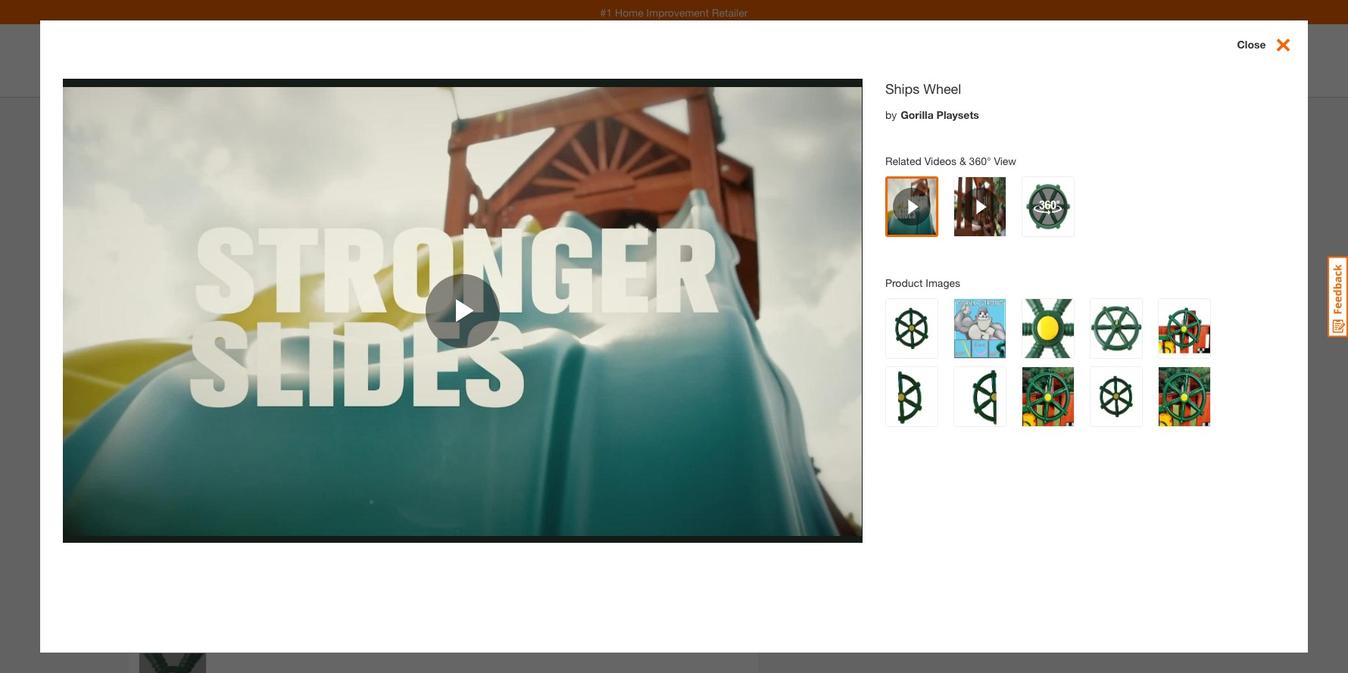 Task type: describe. For each thing, give the bounding box(es) containing it.
the home depot logo image
[[141, 36, 189, 85]]

$
[[787, 154, 797, 175]]

it
[[834, 480, 841, 493]]

4.5 stars image
[[136, 208, 203, 220]]

0 horizontal spatial accessories
[[835, 256, 900, 271]]

accessories
[[348, 107, 414, 121]]

84
[[837, 154, 858, 175]]

green gorilla playsets swing set accessories 07 0006 40.2 image
[[139, 654, 206, 674]]

delivering to 98134
[[920, 319, 1012, 333]]

0 vertical spatial home
[[615, 6, 644, 19]]

swing
[[289, 107, 323, 121]]

store
[[845, 362, 884, 379]]

15
[[799, 148, 836, 188]]

close image
[[1267, 35, 1293, 54]]

with
[[947, 220, 970, 234]]

(43)
[[209, 209, 224, 220]]

to inside make your set feel like new with fresh gorilla accessories fosters creativity in your own backyard gorilla accessories are an affordable way to upgrade your set view more details
[[1023, 256, 1033, 271]]

at
[[817, 319, 826, 332]]

(4)
[[352, 208, 364, 221]]

videos
[[925, 154, 957, 167]]

ship to store dec 19 - dec 22 19 available
[[790, 362, 884, 415]]

feel
[[877, 220, 896, 234]]

+
[[856, 539, 867, 560]]

22
[[858, 387, 870, 400]]

1 horizontal spatial set
[[1112, 256, 1129, 271]]

free for tomorrow
[[929, 426, 957, 439]]

swing set accessories link
[[289, 107, 414, 121]]

$ 15 84
[[787, 148, 858, 188]]

details
[[857, 275, 894, 289]]

1 dec from the left
[[790, 387, 810, 400]]

ships inside ships wheel main content
[[886, 80, 920, 97]]

6317221895112 image
[[139, 493, 206, 560]]

close
[[1238, 38, 1267, 51]]

an
[[923, 256, 936, 271]]

make your set feel like new with fresh gorilla accessories fosters creativity in your own backyard gorilla accessories are an affordable way to upgrade your set view more details
[[797, 220, 1129, 289]]

product images
[[886, 276, 961, 289]]

related videos & 360° view
[[886, 154, 1017, 167]]

(43) link
[[130, 202, 242, 226]]

2 dec from the left
[[835, 387, 855, 400]]

close button
[[1238, 35, 1308, 56]]

related
[[886, 154, 922, 167]]

free for to
[[790, 426, 818, 439]]

98134 link
[[983, 318, 1012, 334]]

home / playground sets / swing set accessories
[[136, 107, 414, 121]]

checkout.
[[864, 494, 911, 506]]

soon
[[859, 480, 884, 493]]

new
[[921, 220, 944, 234]]

your inside schedule your delivery in checkout.
[[1003, 480, 1024, 493]]

get
[[814, 480, 832, 493]]

home link
[[136, 107, 169, 121]]

set
[[326, 107, 344, 121]]

images
[[926, 276, 961, 289]]

are
[[903, 256, 920, 271]]

by gorilla playsets
[[886, 108, 980, 121]]

view more details link
[[797, 275, 894, 289]]

What can we help you find today? search field
[[430, 45, 846, 77]]

+ button
[[845, 534, 877, 566]]

0 horizontal spatial 19
[[790, 403, 802, 415]]

sets
[[250, 107, 274, 121]]

ship
[[790, 362, 822, 379]]

view inside ships wheel main content
[[995, 154, 1017, 167]]

by
[[886, 108, 897, 121]]

#1 home improvement retailer
[[601, 6, 748, 19]]

1 / from the left
[[175, 108, 179, 121]]

gorilla playsets ships wheel
[[136, 164, 234, 201]]

internet #
[[942, 106, 983, 117]]

tomorrow.
[[901, 480, 953, 493]]

retailer
[[712, 6, 748, 19]]

pickup at lander
[[782, 319, 862, 332]]

playground
[[185, 107, 246, 121]]

lander button
[[829, 319, 862, 332]]

internet
[[942, 106, 973, 117]]

gorilla playsets link
[[136, 163, 226, 181]]

way
[[997, 256, 1019, 271]]

answers
[[309, 208, 349, 221]]

upgrade
[[1037, 256, 1082, 271]]

360°
[[970, 154, 992, 167]]

fresh
[[973, 220, 1000, 234]]

your right upgrade
[[1085, 256, 1109, 271]]

delivery tomorrow 19 available
[[929, 362, 987, 415]]

0 horizontal spatial &
[[299, 208, 306, 221]]

affordable
[[940, 256, 994, 271]]



Task type: locate. For each thing, give the bounding box(es) containing it.
1 vertical spatial -
[[794, 539, 801, 560]]

0 vertical spatial wheel
[[924, 80, 962, 97]]

(43) button
[[130, 202, 230, 226]]

your up creativity
[[830, 220, 854, 234]]

delivery
[[929, 362, 987, 379]]

- inside "-" button
[[794, 539, 801, 560]]

#1
[[601, 6, 612, 19]]

0 horizontal spatial home
[[136, 107, 169, 121]]

home right #1
[[615, 6, 644, 19]]

product
[[886, 276, 923, 289]]

as right it
[[844, 480, 856, 493]]

0 horizontal spatial ships
[[136, 181, 181, 201]]

1 horizontal spatial 19
[[813, 387, 825, 400]]

gorilla down fosters
[[797, 256, 832, 271]]

free down tomorrow
[[929, 426, 957, 439]]

2 available from the left
[[944, 403, 985, 415]]

wheel inside main content
[[924, 80, 962, 97]]

&
[[960, 154, 967, 167], [299, 208, 306, 221]]

as
[[844, 480, 856, 493], [887, 480, 898, 493]]

feedback link image
[[1328, 256, 1349, 338]]

like
[[900, 220, 918, 234]]

pickup
[[782, 319, 814, 332]]

accessories down creativity
[[835, 256, 900, 271]]

gorilla up 4.5 stars image
[[136, 164, 171, 179]]

ships up by
[[886, 80, 920, 97]]

1 vertical spatial accessories
[[835, 256, 900, 271]]

as up checkout. at the right of the page
[[887, 480, 898, 493]]

ships up 4.5 stars image
[[136, 181, 181, 201]]

0 vertical spatial accessories
[[1041, 220, 1106, 234]]

- left + button
[[794, 539, 801, 560]]

set up creativity
[[857, 220, 874, 234]]

0 vertical spatial set
[[857, 220, 874, 234]]

& left 360°
[[960, 154, 967, 167]]

0 vertical spatial &
[[960, 154, 967, 167]]

available down ship in the bottom of the page
[[805, 403, 846, 415]]

ships wheel
[[886, 80, 962, 97]]

1 horizontal spatial playsets
[[937, 108, 980, 121]]

0 horizontal spatial set
[[857, 220, 874, 234]]

in inside make your set feel like new with fresh gorilla accessories fosters creativity in your own backyard gorilla accessories are an affordable way to upgrade your set view more details
[[893, 238, 902, 253]]

-
[[828, 387, 832, 400], [794, 539, 801, 560]]

1 horizontal spatial -
[[828, 387, 832, 400]]

dec down ship in the bottom of the page
[[790, 387, 810, 400]]

1 horizontal spatial 5988218005001 image
[[221, 249, 675, 505]]

ships wheel main content
[[0, 0, 1349, 674]]

1 available from the left
[[805, 403, 846, 415]]

- button
[[782, 534, 814, 566]]

available inside ship to store dec 19 - dec 22 19 available
[[805, 403, 846, 415]]

more
[[826, 275, 854, 289]]

1 horizontal spatial dec
[[835, 387, 855, 400]]

0 horizontal spatial 5988218005001 image
[[139, 413, 206, 479]]

in down soon
[[853, 494, 861, 506]]

to
[[1023, 256, 1033, 271], [970, 319, 980, 332], [826, 362, 841, 379]]

0 horizontal spatial -
[[794, 539, 801, 560]]

to inside ship to store dec 19 - dec 22 19 available
[[826, 362, 841, 379]]

green gorilla playsets swing set accessories 07 0006 64.0 image
[[139, 252, 206, 319]]

accessories up upgrade
[[1041, 220, 1106, 234]]

playsets up (43) link
[[175, 164, 220, 179]]

view right 360°
[[995, 154, 1017, 167]]

home
[[615, 6, 644, 19], [136, 107, 169, 121]]

1 horizontal spatial free
[[929, 426, 957, 439]]

playsets
[[937, 108, 980, 121], [175, 164, 220, 179]]

playground sets link
[[185, 107, 274, 121]]

1 horizontal spatial wheel
[[924, 80, 962, 97]]

playsets inside ships wheel main content
[[937, 108, 980, 121]]

1 as from the left
[[844, 480, 856, 493]]

schedule
[[956, 480, 1000, 493]]

0 horizontal spatial view
[[797, 275, 823, 289]]

5988218005001 image
[[221, 249, 675, 505], [139, 413, 206, 479]]

1 horizontal spatial &
[[960, 154, 967, 167]]

0 horizontal spatial /
[[175, 108, 179, 121]]

1 horizontal spatial home
[[615, 6, 644, 19]]

98134
[[983, 320, 1012, 333]]

1 horizontal spatial to
[[970, 319, 980, 332]]

to inside delivering to 98134
[[970, 319, 980, 332]]

in inside schedule your delivery in checkout.
[[853, 494, 861, 506]]

1 horizontal spatial available
[[944, 403, 985, 415]]

/ right 'sets'
[[280, 108, 283, 121]]

1 horizontal spatial accessories
[[1041, 220, 1106, 234]]

#
[[976, 106, 981, 117]]

fosters
[[797, 238, 837, 253]]

green gorilla playsets swing set accessories 07 0006 e1.1 image
[[139, 332, 206, 399]]

2 free from the left
[[929, 426, 957, 439]]

1 horizontal spatial view
[[995, 154, 1017, 167]]

1 vertical spatial set
[[1112, 256, 1129, 271]]

view left "more"
[[797, 275, 823, 289]]

gorilla
[[901, 108, 934, 121], [136, 164, 171, 179], [1003, 220, 1038, 234], [797, 256, 832, 271]]

2 vertical spatial to
[[826, 362, 841, 379]]

0 vertical spatial in
[[893, 238, 902, 253]]

0 horizontal spatial to
[[826, 362, 841, 379]]

backyard
[[959, 238, 1009, 253]]

2 horizontal spatial 19
[[929, 403, 941, 415]]

1 vertical spatial playsets
[[175, 164, 220, 179]]

1 vertical spatial home
[[136, 107, 169, 121]]

ships inside gorilla playsets ships wheel
[[136, 181, 181, 201]]

0 horizontal spatial as
[[844, 480, 856, 493]]

0 horizontal spatial playsets
[[175, 164, 220, 179]]

ships
[[886, 80, 920, 97], [136, 181, 181, 201]]

0 vertical spatial ships
[[886, 80, 920, 97]]

set right upgrade
[[1112, 256, 1129, 271]]

creativity
[[841, 238, 889, 253]]

playsets down ships wheel
[[937, 108, 980, 121]]

questions
[[248, 208, 296, 221]]

in down feel
[[893, 238, 902, 253]]

questions & answers (4)
[[248, 208, 364, 221]]

delivering
[[920, 319, 967, 332]]

to for store
[[826, 362, 841, 379]]

& inside ships wheel main content
[[960, 154, 967, 167]]

to left 98134
[[970, 319, 980, 332]]

1 vertical spatial wheel
[[185, 181, 234, 201]]

free down ship to store dec 19 - dec 22 19 available
[[790, 426, 818, 439]]

gorilla inside ships wheel main content
[[901, 108, 934, 121]]

0 vertical spatial playsets
[[937, 108, 980, 121]]

view inside make your set feel like new with fresh gorilla accessories fosters creativity in your own backyard gorilla accessories are an affordable way to upgrade your set view more details
[[797, 275, 823, 289]]

available down tomorrow
[[944, 403, 985, 415]]

- left 22
[[828, 387, 832, 400]]

wheel up the (43)
[[185, 181, 234, 201]]

wheel up internet
[[924, 80, 962, 97]]

0 horizontal spatial wheel
[[185, 181, 234, 201]]

your
[[830, 220, 854, 234], [905, 238, 929, 253], [1085, 256, 1109, 271], [1003, 480, 1024, 493]]

2 / from the left
[[280, 108, 283, 121]]

delivery
[[814, 494, 850, 506]]

0 horizontal spatial free
[[790, 426, 818, 439]]

1 horizontal spatial in
[[893, 238, 902, 253]]

1 horizontal spatial /
[[280, 108, 283, 121]]

1 horizontal spatial as
[[887, 480, 898, 493]]

1 vertical spatial in
[[853, 494, 861, 506]]

your up are
[[905, 238, 929, 253]]

wheel inside gorilla playsets ships wheel
[[185, 181, 234, 201]]

gorilla right fresh
[[1003, 220, 1038, 234]]

free
[[790, 426, 818, 439], [929, 426, 957, 439]]

& left answers
[[299, 208, 306, 221]]

None field
[[814, 534, 845, 566]]

get it as soon as tomorrow.
[[814, 480, 953, 493]]

/ right home link
[[175, 108, 179, 121]]

lander
[[829, 319, 862, 332]]

0 vertical spatial view
[[995, 154, 1017, 167]]

gorilla inside gorilla playsets ships wheel
[[136, 164, 171, 179]]

2 horizontal spatial to
[[1023, 256, 1033, 271]]

1 free from the left
[[790, 426, 818, 439]]

- inside ship to store dec 19 - dec 22 19 available
[[828, 387, 832, 400]]

accessories
[[1041, 220, 1106, 234], [835, 256, 900, 271]]

own
[[933, 238, 955, 253]]

make
[[797, 220, 827, 234]]

1 horizontal spatial ships
[[886, 80, 920, 97]]

in
[[893, 238, 902, 253], [853, 494, 861, 506]]

set
[[857, 220, 874, 234], [1112, 256, 1129, 271]]

0 horizontal spatial dec
[[790, 387, 810, 400]]

schedule your delivery in checkout.
[[814, 480, 1024, 506]]

playsets inside gorilla playsets ships wheel
[[175, 164, 220, 179]]

wheel
[[924, 80, 962, 97], [185, 181, 234, 201]]

to right ship in the bottom of the page
[[826, 362, 841, 379]]

19 inside delivery tomorrow 19 available
[[929, 403, 941, 415]]

improvement
[[647, 6, 709, 19]]

1 vertical spatial ships
[[136, 181, 181, 201]]

19
[[813, 387, 825, 400], [790, 403, 802, 415], [929, 403, 941, 415]]

dec left 22
[[835, 387, 855, 400]]

1 vertical spatial &
[[299, 208, 306, 221]]

your right schedule
[[1003, 480, 1024, 493]]

1 vertical spatial view
[[797, 275, 823, 289]]

view
[[995, 154, 1017, 167], [797, 275, 823, 289]]

0 vertical spatial -
[[828, 387, 832, 400]]

0 horizontal spatial in
[[853, 494, 861, 506]]

home down "the home depot logo"
[[136, 107, 169, 121]]

dec
[[790, 387, 810, 400], [835, 387, 855, 400]]

available inside delivery tomorrow 19 available
[[944, 403, 985, 415]]

gorilla right by
[[901, 108, 934, 121]]

to for 98134
[[970, 319, 980, 332]]

0 vertical spatial to
[[1023, 256, 1033, 271]]

/
[[175, 108, 179, 121], [280, 108, 283, 121]]

to right way
[[1023, 256, 1033, 271]]

0 horizontal spatial available
[[805, 403, 846, 415]]

1 vertical spatial to
[[970, 319, 980, 332]]

available
[[805, 403, 846, 415], [944, 403, 985, 415]]

tomorrow
[[929, 387, 980, 400]]

2 as from the left
[[887, 480, 898, 493]]



Task type: vqa. For each thing, say whether or not it's contained in the screenshot.
723-
no



